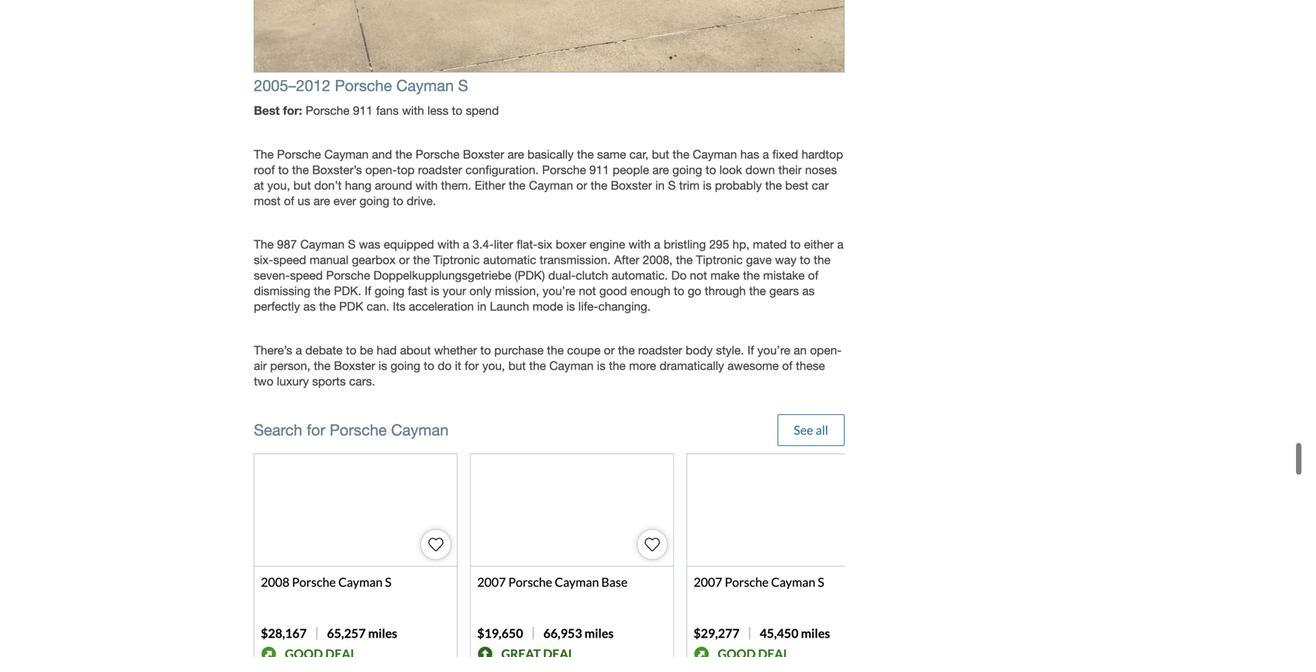 Task type: locate. For each thing, give the bounding box(es) containing it.
style.
[[716, 343, 744, 357]]

roof
[[254, 163, 275, 177]]

best for: porsche 911 fans with less to spend
[[254, 103, 499, 118]]

1 horizontal spatial open-
[[810, 343, 842, 357]]

0 vertical spatial 911
[[353, 104, 373, 118]]

people
[[613, 163, 649, 177]]

its
[[393, 300, 406, 314]]

0 horizontal spatial 2007
[[477, 574, 506, 590]]

porsche right for:
[[306, 104, 350, 118]]

purchase
[[494, 343, 544, 357]]

1 vertical spatial but
[[293, 178, 311, 192]]

1 vertical spatial you,
[[482, 359, 505, 373]]

2 vertical spatial but
[[509, 359, 526, 373]]

0 horizontal spatial of
[[284, 194, 294, 208]]

1 horizontal spatial if
[[748, 343, 754, 357]]

roadster inside there's a debate to be had about whether to purchase the coupe or the roadster body style. if you're an open- air person, the boxster is going to do it for you, but the cayman is the more dramatically awesome of these two luxury sports cars.
[[638, 343, 683, 357]]

2 horizontal spatial of
[[808, 268, 819, 282]]

0 horizontal spatial roadster
[[418, 163, 462, 177]]

1 horizontal spatial but
[[509, 359, 526, 373]]

with up doppelkupplungsgetriebe
[[438, 237, 460, 251]]

spend
[[466, 104, 499, 118]]

0 horizontal spatial 911
[[353, 104, 373, 118]]

0 horizontal spatial not
[[579, 284, 596, 298]]

0 horizontal spatial but
[[293, 178, 311, 192]]

porsche
[[335, 76, 392, 95], [306, 104, 350, 118], [277, 147, 321, 161], [416, 147, 460, 161], [542, 163, 586, 177], [326, 268, 370, 282], [330, 421, 387, 439], [292, 574, 336, 590], [508, 574, 552, 590], [725, 574, 769, 590]]

but inside there's a debate to be had about whether to purchase the coupe or the roadster body style. if you're an open- air person, the boxster is going to do it for you, but the cayman is the more dramatically awesome of these two luxury sports cars.
[[509, 359, 526, 373]]

0 vertical spatial speed
[[273, 253, 306, 267]]

1 horizontal spatial roadster
[[638, 343, 683, 357]]

open- inside the porsche cayman and the porsche boxster are basically the same car, but the cayman has a fixed hardtop roof to the boxster's open-top roadster configuration. porsche 911 people are going to look down their noses at you, but don't hang around with them. either the cayman or the boxster in s trim is probably the best car most of us are ever going to drive.
[[365, 163, 397, 177]]

1 horizontal spatial in
[[656, 178, 665, 192]]

1 horizontal spatial of
[[782, 359, 793, 373]]

ever
[[334, 194, 356, 208]]

0 horizontal spatial you're
[[543, 284, 576, 298]]

s left the trim
[[668, 178, 676, 192]]

you, up most
[[267, 178, 290, 192]]

0 vertical spatial not
[[690, 268, 707, 282]]

1 vertical spatial as
[[303, 300, 316, 314]]

see
[[794, 422, 813, 438]]

1 2007 from the left
[[477, 574, 506, 590]]

cayman left base
[[555, 574, 599, 590]]

the inside the porsche cayman and the porsche boxster are basically the same car, but the cayman has a fixed hardtop roof to the boxster's open-top roadster configuration. porsche 911 people are going to look down their noses at you, but don't hang around with them. either the cayman or the boxster in s trim is probably the best car most of us are ever going to drive.
[[254, 147, 274, 161]]

with up after
[[629, 237, 651, 251]]

s inside the 987 cayman s was equipped with a 3.4-liter flat-six boxer engine with a bristling 295 hp, mated to either a six-speed manual gearbox or the tiptronic automatic transmission. after 2008, the tiptronic gave way to the seven-speed porsche doppelkupplungsgetriebe (pdk) dual-clutch automatic. do not make the mistake of dismissing the pdk. if going fast is your only mission, you're not good enough to go through the gears as perfectly as the pdk can. its acceleration in launch mode is life-changing.
[[348, 237, 356, 251]]

manual
[[310, 253, 349, 267]]

0 vertical spatial boxster
[[463, 147, 504, 161]]

the down equipped
[[413, 253, 430, 267]]

0 horizontal spatial for
[[307, 421, 325, 439]]

45,450 miles
[[760, 626, 830, 641]]

2 miles from the left
[[585, 626, 614, 641]]

if inside there's a debate to be had about whether to purchase the coupe or the roadster body style. if you're an open- air person, the boxster is going to do it for you, but the cayman is the more dramatically awesome of these two luxury sports cars.
[[748, 343, 754, 357]]

0 vertical spatial are
[[508, 147, 524, 161]]

0 vertical spatial if
[[365, 284, 371, 298]]

1 vertical spatial the
[[254, 237, 274, 251]]

is up 'acceleration'
[[431, 284, 440, 298]]

with up drive.
[[416, 178, 438, 192]]

or up boxer
[[577, 178, 587, 192]]

life-
[[579, 300, 598, 314]]

tiptronic up doppelkupplungsgetriebe
[[433, 253, 480, 267]]

about
[[400, 343, 431, 357]]

boxster
[[463, 147, 504, 161], [611, 178, 652, 192], [334, 359, 375, 373]]

0 horizontal spatial or
[[399, 253, 410, 267]]

1 horizontal spatial or
[[577, 178, 587, 192]]

1 vertical spatial not
[[579, 284, 596, 298]]

2 vertical spatial or
[[604, 343, 615, 357]]

2 the from the top
[[254, 237, 274, 251]]

0 horizontal spatial in
[[477, 300, 487, 314]]

as right gears
[[802, 284, 815, 298]]

porsche right 2008
[[292, 574, 336, 590]]

0 vertical spatial you're
[[543, 284, 576, 298]]

miles for 66,953 miles
[[585, 626, 614, 641]]

2 tiptronic from the left
[[696, 253, 743, 267]]

1 horizontal spatial are
[[508, 147, 524, 161]]

open- down and
[[365, 163, 397, 177]]

cayman up boxster's
[[324, 147, 369, 161]]

roadster up more
[[638, 343, 683, 357]]

to left be
[[346, 343, 357, 357]]

1 horizontal spatial 911
[[590, 163, 609, 177]]

is left life-
[[567, 300, 575, 314]]

miles right 66,953
[[585, 626, 614, 641]]

you're up awesome
[[758, 343, 791, 357]]

or
[[577, 178, 587, 192], [399, 253, 410, 267], [604, 343, 615, 357]]

0 vertical spatial or
[[577, 178, 587, 192]]

0 vertical spatial of
[[284, 194, 294, 208]]

tiptronic down 295
[[696, 253, 743, 267]]

porsche inside the 987 cayman s was equipped with a 3.4-liter flat-six boxer engine with a bristling 295 hp, mated to either a six-speed manual gearbox or the tiptronic automatic transmission. after 2008, the tiptronic gave way to the seven-speed porsche doppelkupplungsgetriebe (pdk) dual-clutch automatic. do not make the mistake of dismissing the pdk. if going fast is your only mission, you're not good enough to go through the gears as perfectly as the pdk can. its acceleration in launch mode is life-changing.
[[326, 268, 370, 282]]

2007 up '$19,650'
[[477, 574, 506, 590]]

and
[[372, 147, 392, 161]]

to right 'less'
[[452, 104, 463, 118]]

in
[[656, 178, 665, 192], [477, 300, 487, 314]]

or inside the 987 cayman s was equipped with a 3.4-liter flat-six boxer engine with a bristling 295 hp, mated to either a six-speed manual gearbox or the tiptronic automatic transmission. after 2008, the tiptronic gave way to the seven-speed porsche doppelkupplungsgetriebe (pdk) dual-clutch automatic. do not make the mistake of dismissing the pdk. if going fast is your only mission, you're not good enough to go through the gears as perfectly as the pdk can. its acceleration in launch mode is life-changing.
[[399, 253, 410, 267]]

the down the debate at the left of page
[[314, 359, 331, 373]]

911 down same
[[590, 163, 609, 177]]

doppelkupplungsgetriebe
[[374, 268, 511, 282]]

cayman down coupe
[[549, 359, 594, 373]]

miles
[[368, 626, 397, 641], [585, 626, 614, 641], [801, 626, 830, 641]]

do
[[438, 359, 452, 373]]

automatic.
[[612, 268, 668, 282]]

2 vertical spatial are
[[314, 194, 330, 208]]

awesome
[[728, 359, 779, 373]]

or right coupe
[[604, 343, 615, 357]]

in down the only
[[477, 300, 487, 314]]

0 horizontal spatial open-
[[365, 163, 397, 177]]

with left 'less'
[[402, 104, 424, 118]]

not up life-
[[579, 284, 596, 298]]

the inside the 987 cayman s was equipped with a 3.4-liter flat-six boxer engine with a bristling 295 hp, mated to either a six-speed manual gearbox or the tiptronic automatic transmission. after 2008, the tiptronic gave way to the seven-speed porsche doppelkupplungsgetriebe (pdk) dual-clutch automatic. do not make the mistake of dismissing the pdk. if going fast is your only mission, you're not good enough to go through the gears as perfectly as the pdk can. its acceleration in launch mode is life-changing.
[[254, 237, 274, 251]]

speed down "987"
[[273, 253, 306, 267]]

0 vertical spatial for
[[465, 359, 479, 373]]

1 tiptronic from the left
[[433, 253, 480, 267]]

s up 45,450 miles
[[818, 574, 825, 590]]

to right whether
[[480, 343, 491, 357]]

a right the either
[[837, 237, 844, 251]]

0 vertical spatial in
[[656, 178, 665, 192]]

going down about
[[391, 359, 420, 373]]

porsche up 'pdk.'
[[326, 268, 370, 282]]

the down down
[[765, 178, 782, 192]]

cayman inside there's a debate to be had about whether to purchase the coupe or the roadster body style. if you're an open- air person, the boxster is going to do it for you, but the cayman is the more dramatically awesome of these two luxury sports cars.
[[549, 359, 594, 373]]

s up spend
[[458, 76, 468, 95]]

is inside the porsche cayman and the porsche boxster are basically the same car, but the cayman has a fixed hardtop roof to the boxster's open-top roadster configuration. porsche 911 people are going to look down their noses at you, but don't hang around with them. either the cayman or the boxster in s trim is probably the best car most of us are ever going to drive.
[[703, 178, 712, 192]]

open- inside there's a debate to be had about whether to purchase the coupe or the roadster body style. if you're an open- air person, the boxster is going to do it for you, but the cayman is the more dramatically awesome of these two luxury sports cars.
[[810, 343, 842, 357]]

open- up these
[[810, 343, 842, 357]]

hardtop
[[802, 147, 843, 161]]

0 horizontal spatial boxster
[[334, 359, 375, 373]]

them.
[[441, 178, 471, 192]]

but up us
[[293, 178, 311, 192]]

1 vertical spatial if
[[748, 343, 754, 357]]

0 horizontal spatial are
[[314, 194, 330, 208]]

but down purchase
[[509, 359, 526, 373]]

2007 porsche cayman s image
[[688, 454, 890, 566]]

1 vertical spatial open-
[[810, 343, 842, 357]]

but
[[652, 147, 669, 161], [293, 178, 311, 192], [509, 359, 526, 373]]

miles right 65,257
[[368, 626, 397, 641]]

boxster down 'people'
[[611, 178, 652, 192]]

perfectly
[[254, 300, 300, 314]]

to left do
[[424, 359, 434, 373]]

2 horizontal spatial boxster
[[611, 178, 652, 192]]

0 horizontal spatial miles
[[368, 626, 397, 641]]

1 horizontal spatial you,
[[482, 359, 505, 373]]

0 horizontal spatial you,
[[267, 178, 290, 192]]

s for 2005–2012 porsche cayman s
[[458, 76, 468, 95]]

to inside best for: porsche 911 fans with less to spend
[[452, 104, 463, 118]]

1 the from the top
[[254, 147, 274, 161]]

0 vertical spatial the
[[254, 147, 274, 161]]

boxer
[[556, 237, 586, 251]]

$28,167
[[261, 626, 307, 641]]

you,
[[267, 178, 290, 192], [482, 359, 505, 373]]

2 vertical spatial of
[[782, 359, 793, 373]]

1 vertical spatial roadster
[[638, 343, 683, 357]]

1 horizontal spatial for
[[465, 359, 479, 373]]

changing.
[[598, 300, 651, 314]]

or down equipped
[[399, 253, 410, 267]]

of inside the 987 cayman s was equipped with a 3.4-liter flat-six boxer engine with a bristling 295 hp, mated to either a six-speed manual gearbox or the tiptronic automatic transmission. after 2008, the tiptronic gave way to the seven-speed porsche doppelkupplungsgetriebe (pdk) dual-clutch automatic. do not make the mistake of dismissing the pdk. if going fast is your only mission, you're not good enough to go through the gears as perfectly as the pdk can. its acceleration in launch mode is life-changing.
[[808, 268, 819, 282]]

0 vertical spatial roadster
[[418, 163, 462, 177]]

of left us
[[284, 194, 294, 208]]

coupe
[[567, 343, 601, 357]]

2005–2012 porsche cayman s
[[254, 76, 468, 95]]

if up the can.
[[365, 284, 371, 298]]

was
[[359, 237, 380, 251]]

to left 'go' on the right top of the page
[[674, 284, 685, 298]]

you, down purchase
[[482, 359, 505, 373]]

if up awesome
[[748, 343, 754, 357]]

porsche up $29,277
[[725, 574, 769, 590]]

the left same
[[577, 147, 594, 161]]

0 horizontal spatial tiptronic
[[433, 253, 480, 267]]

2008 porsche cayman s image
[[255, 454, 457, 566]]

1 miles from the left
[[368, 626, 397, 641]]

1 horizontal spatial tiptronic
[[696, 253, 743, 267]]

s left 'was'
[[348, 237, 356, 251]]

an
[[794, 343, 807, 357]]

of inside the porsche cayman and the porsche boxster are basically the same car, but the cayman has a fixed hardtop roof to the boxster's open-top roadster configuration. porsche 911 people are going to look down their noses at you, but don't hang around with them. either the cayman or the boxster in s trim is probably the best car most of us are ever going to drive.
[[284, 194, 294, 208]]

you, inside there's a debate to be had about whether to purchase the coupe or the roadster body style. if you're an open- air person, the boxster is going to do it for you, but the cayman is the more dramatically awesome of these two luxury sports cars.
[[482, 359, 505, 373]]

boxster up "configuration."
[[463, 147, 504, 161]]

hang
[[345, 178, 372, 192]]

porsche up '$19,650'
[[508, 574, 552, 590]]

0 vertical spatial you,
[[267, 178, 290, 192]]

of inside there's a debate to be had about whether to purchase the coupe or the roadster body style. if you're an open- air person, the boxster is going to do it for you, but the cayman is the more dramatically awesome of these two luxury sports cars.
[[782, 359, 793, 373]]

2 horizontal spatial miles
[[801, 626, 830, 641]]

3 miles from the left
[[801, 626, 830, 641]]

cayman up the manual
[[300, 237, 345, 251]]

roadster
[[418, 163, 462, 177], [638, 343, 683, 357]]

911 inside the porsche cayman and the porsche boxster are basically the same car, but the cayman has a fixed hardtop roof to the boxster's open-top roadster configuration. porsche 911 people are going to look down their noses at you, but don't hang around with them. either the cayman or the boxster in s trim is probably the best car most of us are ever going to drive.
[[590, 163, 609, 177]]

if
[[365, 284, 371, 298], [748, 343, 754, 357]]

a right has
[[763, 147, 769, 161]]

of left these
[[782, 359, 793, 373]]

2 vertical spatial boxster
[[334, 359, 375, 373]]

to right the way
[[800, 253, 811, 267]]

roadster inside the porsche cayman and the porsche boxster are basically the same car, but the cayman has a fixed hardtop roof to the boxster's open-top roadster configuration. porsche 911 people are going to look down their noses at you, but don't hang around with them. either the cayman or the boxster in s trim is probably the best car most of us are ever going to drive.
[[418, 163, 462, 177]]

a
[[763, 147, 769, 161], [463, 237, 469, 251], [654, 237, 661, 251], [837, 237, 844, 251], [296, 343, 302, 357]]

dual-
[[548, 268, 576, 282]]

s for 2008 porsche cayman s
[[385, 574, 392, 590]]

miles for 65,257 miles
[[368, 626, 397, 641]]

1 horizontal spatial you're
[[758, 343, 791, 357]]

s for the 987 cayman s was equipped with a 3.4-liter flat-six boxer engine with a bristling 295 hp, mated to either a six-speed manual gearbox or the tiptronic automatic transmission. after 2008, the tiptronic gave way to the seven-speed porsche doppelkupplungsgetriebe (pdk) dual-clutch automatic. do not make the mistake of dismissing the pdk. if going fast is your only mission, you're not good enough to go through the gears as perfectly as the pdk can. its acceleration in launch mode is life-changing.
[[348, 237, 356, 251]]

of right mistake
[[808, 268, 819, 282]]

most
[[254, 194, 281, 208]]

speed
[[273, 253, 306, 267], [290, 268, 323, 282]]

for inside there's a debate to be had about whether to purchase the coupe or the roadster body style. if you're an open- air person, the boxster is going to do it for you, but the cayman is the more dramatically awesome of these two luxury sports cars.
[[465, 359, 479, 373]]

1 vertical spatial in
[[477, 300, 487, 314]]

miles for 45,450 miles
[[801, 626, 830, 641]]

noses
[[805, 163, 837, 177]]

make
[[711, 268, 740, 282]]

1 vertical spatial are
[[653, 163, 669, 177]]

speed down the manual
[[290, 268, 323, 282]]

0 vertical spatial as
[[802, 284, 815, 298]]

dramatically
[[660, 359, 724, 373]]

1 horizontal spatial 2007
[[694, 574, 723, 590]]

0 vertical spatial open-
[[365, 163, 397, 177]]

less
[[428, 104, 449, 118]]

going
[[673, 163, 702, 177], [360, 194, 390, 208], [375, 284, 405, 298], [391, 359, 420, 373]]

a up 2008,
[[654, 237, 661, 251]]

are right 'people'
[[653, 163, 669, 177]]

for right it at left bottom
[[465, 359, 479, 373]]

2 2007 from the left
[[694, 574, 723, 590]]

911 left the fans
[[353, 104, 373, 118]]

1 horizontal spatial as
[[802, 284, 815, 298]]

the up roof
[[254, 147, 274, 161]]

a inside the porsche cayman and the porsche boxster are basically the same car, but the cayman has a fixed hardtop roof to the boxster's open-top roadster configuration. porsche 911 people are going to look down their noses at you, but don't hang around with them. either the cayman or the boxster in s trim is probably the best car most of us are ever going to drive.
[[763, 147, 769, 161]]

seven-
[[254, 268, 290, 282]]

porsche down "basically"
[[542, 163, 586, 177]]

1 vertical spatial 911
[[590, 163, 609, 177]]

1 vertical spatial you're
[[758, 343, 791, 357]]

configuration.
[[466, 163, 539, 177]]

1 vertical spatial of
[[808, 268, 819, 282]]

2007 up $29,277
[[694, 574, 723, 590]]

0 horizontal spatial if
[[365, 284, 371, 298]]

1 vertical spatial or
[[399, 253, 410, 267]]

2007
[[477, 574, 506, 590], [694, 574, 723, 590]]

fixed
[[773, 147, 798, 161]]

2 horizontal spatial or
[[604, 343, 615, 357]]

0 vertical spatial but
[[652, 147, 669, 161]]

tiptronic
[[433, 253, 480, 267], [696, 253, 743, 267]]

are up "configuration."
[[508, 147, 524, 161]]

a up person,
[[296, 343, 302, 357]]

not
[[690, 268, 707, 282], [579, 284, 596, 298]]

porsche up them. on the left top
[[416, 147, 460, 161]]

the down the either
[[814, 253, 831, 267]]

engine
[[590, 237, 625, 251]]

you're
[[543, 284, 576, 298], [758, 343, 791, 357]]

going inside there's a debate to be had about whether to purchase the coupe or the roadster body style. if you're an open- air person, the boxster is going to do it for you, but the cayman is the more dramatically awesome of these two luxury sports cars.
[[391, 359, 420, 373]]

way
[[775, 253, 797, 267]]

search
[[254, 421, 302, 439]]

cayman
[[396, 76, 454, 95], [324, 147, 369, 161], [693, 147, 737, 161], [529, 178, 573, 192], [300, 237, 345, 251], [549, 359, 594, 373], [391, 421, 449, 439], [338, 574, 383, 590], [555, 574, 599, 590], [771, 574, 816, 590]]

miles right 45,450
[[801, 626, 830, 641]]

has
[[741, 147, 760, 161]]

in left the trim
[[656, 178, 665, 192]]

going up its
[[375, 284, 405, 298]]

the up "six-"
[[254, 237, 274, 251]]

1 horizontal spatial miles
[[585, 626, 614, 641]]

equipped
[[384, 237, 434, 251]]

s up 65,257 miles
[[385, 574, 392, 590]]

the left coupe
[[547, 343, 564, 357]]



Task type: describe. For each thing, give the bounding box(es) containing it.
mode
[[533, 300, 563, 314]]

see all link
[[778, 414, 845, 446]]

cayman up 45,450 miles
[[771, 574, 816, 590]]

mission,
[[495, 284, 539, 298]]

pdk
[[339, 300, 363, 314]]

cayman up 65,257 miles
[[338, 574, 383, 590]]

a inside there's a debate to be had about whether to purchase the coupe or the roadster body style. if you're an open- air person, the boxster is going to do it for you, but the cayman is the more dramatically awesome of these two luxury sports cars.
[[296, 343, 302, 357]]

can.
[[367, 300, 390, 314]]

2 horizontal spatial but
[[652, 147, 669, 161]]

mistake
[[763, 268, 805, 282]]

whether
[[434, 343, 477, 357]]

to right roof
[[278, 163, 289, 177]]

1 horizontal spatial not
[[690, 268, 707, 282]]

body
[[686, 343, 713, 357]]

s for 2007 porsche cayman s
[[818, 574, 825, 590]]

had
[[377, 343, 397, 357]]

gearbox
[[352, 253, 396, 267]]

if inside the 987 cayman s was equipped with a 3.4-liter flat-six boxer engine with a bristling 295 hp, mated to either a six-speed manual gearbox or the tiptronic automatic transmission. after 2008, the tiptronic gave way to the seven-speed porsche doppelkupplungsgetriebe (pdk) dual-clutch automatic. do not make the mistake of dismissing the pdk. if going fast is your only mission, you're not good enough to go through the gears as perfectly as the pdk can. its acceleration in launch mode is life-changing.
[[365, 284, 371, 298]]

cayman up 'less'
[[396, 76, 454, 95]]

1 horizontal spatial boxster
[[463, 147, 504, 161]]

flat-
[[517, 237, 538, 251]]

s inside the porsche cayman and the porsche boxster are basically the same car, but the cayman has a fixed hardtop roof to the boxster's open-top roadster configuration. porsche 911 people are going to look down their noses at you, but don't hang around with them. either the cayman or the boxster in s trim is probably the best car most of us are ever going to drive.
[[668, 178, 676, 192]]

295
[[709, 237, 729, 251]]

the left 'pdk.'
[[314, 284, 331, 298]]

cayman up look at top
[[693, 147, 737, 161]]

66,953 miles
[[543, 626, 614, 641]]

1 vertical spatial for
[[307, 421, 325, 439]]

$29,277
[[694, 626, 740, 641]]

porsche up best for: porsche 911 fans with less to spend
[[335, 76, 392, 95]]

boxster's
[[312, 163, 362, 177]]

to left look at top
[[706, 163, 716, 177]]

you're inside the 987 cayman s was equipped with a 3.4-liter flat-six boxer engine with a bristling 295 hp, mated to either a six-speed manual gearbox or the tiptronic automatic transmission. after 2008, the tiptronic gave way to the seven-speed porsche doppelkupplungsgetriebe (pdk) dual-clutch automatic. do not make the mistake of dismissing the pdk. if going fast is your only mission, you're not good enough to go through the gears as perfectly as the pdk can. its acceleration in launch mode is life-changing.
[[543, 284, 576, 298]]

luxury
[[277, 374, 309, 388]]

2007 porsche cayman base image
[[471, 454, 674, 566]]

a left 3.4-
[[463, 237, 469, 251]]

trim
[[679, 178, 700, 192]]

2005–2012
[[254, 76, 331, 95]]

debate
[[305, 343, 343, 357]]

best
[[254, 103, 280, 118]]

porsche down cars.
[[330, 421, 387, 439]]

2007 porsche cayman s
[[694, 574, 825, 590]]

boxster inside there's a debate to be had about whether to purchase the coupe or the roadster body style. if you're an open- air person, the boxster is going to do it for you, but the cayman is the more dramatically awesome of these two luxury sports cars.
[[334, 359, 375, 373]]

3.4-
[[473, 237, 494, 251]]

the for the porsche cayman and the porsche boxster are basically the same car, but the cayman has a fixed hardtop roof to the boxster's open-top roadster configuration. porsche 911 people are going to look down their noses at you, but don't hang around with them. either the cayman or the boxster in s trim is probably the best car most of us are ever going to drive.
[[254, 147, 274, 161]]

2 horizontal spatial are
[[653, 163, 669, 177]]

or inside the porsche cayman and the porsche boxster are basically the same car, but the cayman has a fixed hardtop roof to the boxster's open-top roadster configuration. porsche 911 people are going to look down their noses at you, but don't hang around with them. either the cayman or the boxster in s trim is probably the best car most of us are ever going to drive.
[[577, 178, 587, 192]]

drive.
[[407, 194, 436, 208]]

the up more
[[618, 343, 635, 357]]

2007 for 2007 porsche cayman s
[[694, 574, 723, 590]]

liter
[[494, 237, 513, 251]]

the down bristling
[[676, 253, 693, 267]]

top
[[397, 163, 415, 177]]

good
[[600, 284, 627, 298]]

base
[[602, 574, 628, 590]]

2007 for 2007 porsche cayman base
[[477, 574, 506, 590]]

person,
[[270, 359, 310, 373]]

look
[[720, 163, 742, 177]]

porsche inside best for: porsche 911 fans with less to spend
[[306, 104, 350, 118]]

launch
[[490, 300, 529, 314]]

see all
[[794, 422, 829, 438]]

going up the trim
[[673, 163, 702, 177]]

after
[[614, 253, 640, 267]]

fast
[[408, 284, 428, 298]]

in inside the porsche cayman and the porsche boxster are basically the same car, but the cayman has a fixed hardtop roof to the boxster's open-top roadster configuration. porsche 911 people are going to look down their noses at you, but don't hang around with them. either the cayman or the boxster in s trim is probably the best car most of us are ever going to drive.
[[656, 178, 665, 192]]

going down the hang
[[360, 194, 390, 208]]

1 vertical spatial boxster
[[611, 178, 652, 192]]

cayman down do
[[391, 421, 449, 439]]

bristling
[[664, 237, 706, 251]]

is down had
[[379, 359, 387, 373]]

2008
[[261, 574, 290, 590]]

six
[[538, 237, 553, 251]]

0 horizontal spatial as
[[303, 300, 316, 314]]

the down same
[[591, 178, 608, 192]]

gave
[[746, 253, 772, 267]]

cayman down "basically"
[[529, 178, 573, 192]]

either
[[475, 178, 506, 192]]

same
[[597, 147, 626, 161]]

1 vertical spatial speed
[[290, 268, 323, 282]]

the up us
[[292, 163, 309, 177]]

mated
[[753, 237, 787, 251]]

987
[[277, 237, 297, 251]]

at
[[254, 178, 264, 192]]

the left pdk
[[319, 300, 336, 314]]

to up the way
[[790, 237, 801, 251]]

the down "configuration."
[[509, 178, 526, 192]]

transmission.
[[540, 253, 611, 267]]

these
[[796, 359, 825, 373]]

six-
[[254, 253, 273, 267]]

the up top
[[395, 147, 412, 161]]

search for porsche cayman
[[254, 421, 449, 439]]

you're inside there's a debate to be had about whether to purchase the coupe or the roadster body style. if you're an open- air person, the boxster is going to do it for you, but the cayman is the more dramatically awesome of these two luxury sports cars.
[[758, 343, 791, 357]]

in inside the 987 cayman s was equipped with a 3.4-liter flat-six boxer engine with a bristling 295 hp, mated to either a six-speed manual gearbox or the tiptronic automatic transmission. after 2008, the tiptronic gave way to the seven-speed porsche doppelkupplungsgetriebe (pdk) dual-clutch automatic. do not make the mistake of dismissing the pdk. if going fast is your only mission, you're not good enough to go through the gears as perfectly as the pdk can. its acceleration in launch mode is life-changing.
[[477, 300, 487, 314]]

either
[[804, 237, 834, 251]]

us
[[298, 194, 310, 208]]

or inside there's a debate to be had about whether to purchase the coupe or the roadster body style. if you're an open- air person, the boxster is going to do it for you, but the cayman is the more dramatically awesome of these two luxury sports cars.
[[604, 343, 615, 357]]

going inside the 987 cayman s was equipped with a 3.4-liter flat-six boxer engine with a bristling 295 hp, mated to either a six-speed manual gearbox or the tiptronic automatic transmission. after 2008, the tiptronic gave way to the seven-speed porsche doppelkupplungsgetriebe (pdk) dual-clutch automatic. do not make the mistake of dismissing the pdk. if going fast is your only mission, you're not good enough to go through the gears as perfectly as the pdk can. its acceleration in launch mode is life-changing.
[[375, 284, 405, 298]]

automatic
[[483, 253, 536, 267]]

cars.
[[349, 374, 375, 388]]

dismissing
[[254, 284, 311, 298]]

is down coupe
[[597, 359, 606, 373]]

car,
[[630, 147, 649, 161]]

45,450
[[760, 626, 799, 641]]

with inside best for: porsche 911 fans with less to spend
[[402, 104, 424, 118]]

you, inside the porsche cayman and the porsche boxster are basically the same car, but the cayman has a fixed hardtop roof to the boxster's open-top roadster configuration. porsche 911 people are going to look down their noses at you, but don't hang around with them. either the cayman or the boxster in s trim is probably the best car most of us are ever going to drive.
[[267, 178, 290, 192]]

2008 porsche cayman s
[[261, 574, 392, 590]]

65,257 miles
[[327, 626, 397, 641]]

only
[[470, 284, 492, 298]]

basically
[[528, 147, 574, 161]]

porsche up boxster's
[[277, 147, 321, 161]]

there's
[[254, 343, 292, 357]]

there's a debate to be had about whether to purchase the coupe or the roadster body style. if you're an open- air person, the boxster is going to do it for you, but the cayman is the more dramatically awesome of these two luxury sports cars.
[[254, 343, 842, 388]]

$19,650
[[477, 626, 523, 641]]

to down "around"
[[393, 194, 403, 208]]

down
[[746, 163, 775, 177]]

the left more
[[609, 359, 626, 373]]

air
[[254, 359, 267, 373]]

more
[[629, 359, 656, 373]]

the porsche cayman and the porsche boxster are basically the same car, but the cayman has a fixed hardtop roof to the boxster's open-top roadster configuration. porsche 911 people are going to look down their noses at you, but don't hang around with them. either the cayman or the boxster in s trim is probably the best car most of us are ever going to drive.
[[254, 147, 843, 208]]

the 987 cayman s was equipped with a 3.4-liter flat-six boxer engine with a bristling 295 hp, mated to either a six-speed manual gearbox or the tiptronic automatic transmission. after 2008, the tiptronic gave way to the seven-speed porsche doppelkupplungsgetriebe (pdk) dual-clutch automatic. do not make the mistake of dismissing the pdk. if going fast is your only mission, you're not good enough to go through the gears as perfectly as the pdk can. its acceleration in launch mode is life-changing.
[[254, 237, 844, 314]]

for:
[[283, 103, 302, 118]]

car
[[812, 178, 829, 192]]

the down gave
[[743, 268, 760, 282]]

all
[[816, 422, 829, 438]]

cayman inside the 987 cayman s was equipped with a 3.4-liter flat-six boxer engine with a bristling 295 hp, mated to either a six-speed manual gearbox or the tiptronic automatic transmission. after 2008, the tiptronic gave way to the seven-speed porsche doppelkupplungsgetriebe (pdk) dual-clutch automatic. do not make the mistake of dismissing the pdk. if going fast is your only mission, you're not good enough to go through the gears as perfectly as the pdk can. its acceleration in launch mode is life-changing.
[[300, 237, 345, 251]]

go
[[688, 284, 702, 298]]

two
[[254, 374, 274, 388]]

do
[[671, 268, 687, 282]]

the down purchase
[[529, 359, 546, 373]]

the up the trim
[[673, 147, 690, 161]]

acceleration
[[409, 300, 474, 314]]

2007 porsche cayman base
[[477, 574, 628, 590]]

their
[[779, 163, 802, 177]]

911 inside best for: porsche 911 fans with less to spend
[[353, 104, 373, 118]]

the left gears
[[749, 284, 766, 298]]

the for the 987 cayman s was equipped with a 3.4-liter flat-six boxer engine with a bristling 295 hp, mated to either a six-speed manual gearbox or the tiptronic automatic transmission. after 2008, the tiptronic gave way to the seven-speed porsche doppelkupplungsgetriebe (pdk) dual-clutch automatic. do not make the mistake of dismissing the pdk. if going fast is your only mission, you're not good enough to go through the gears as perfectly as the pdk can. its acceleration in launch mode is life-changing.
[[254, 237, 274, 251]]

66,953
[[543, 626, 582, 641]]

probably
[[715, 178, 762, 192]]

don't
[[314, 178, 342, 192]]

with inside the porsche cayman and the porsche boxster are basically the same car, but the cayman has a fixed hardtop roof to the boxster's open-top roadster configuration. porsche 911 people are going to look down their noses at you, but don't hang around with them. either the cayman or the boxster in s trim is probably the best car most of us are ever going to drive.
[[416, 178, 438, 192]]



Task type: vqa. For each thing, say whether or not it's contained in the screenshot.
deal
no



